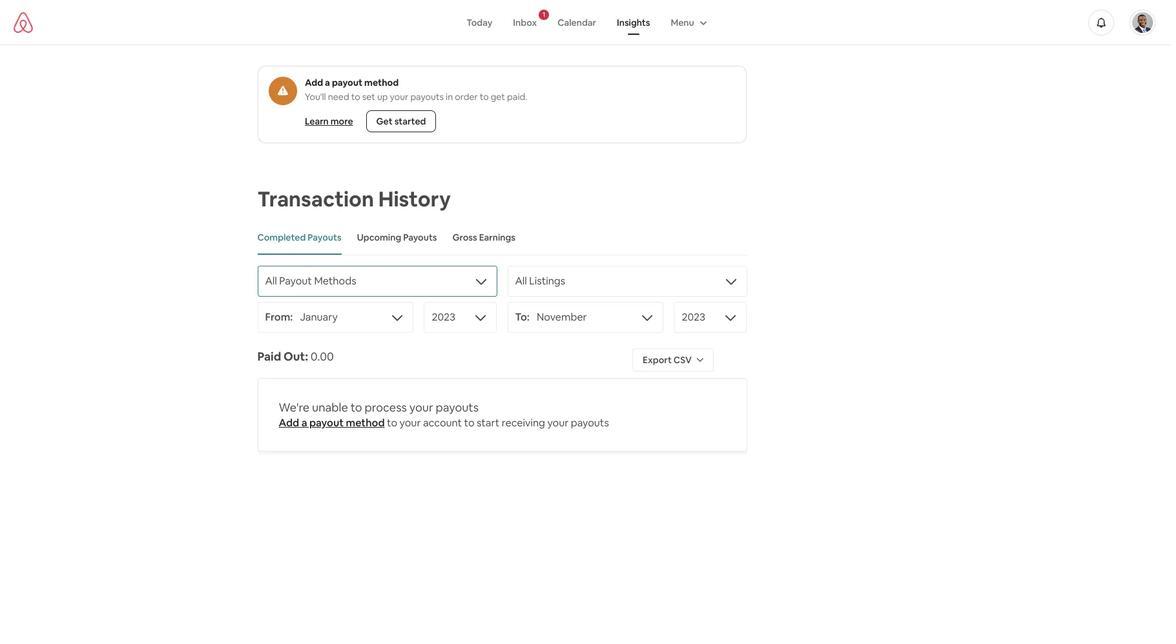 Task type: vqa. For each thing, say whether or not it's contained in the screenshot.
account
yes



Task type: locate. For each thing, give the bounding box(es) containing it.
from:
[[265, 311, 293, 324]]

payout
[[332, 77, 362, 89], [309, 417, 344, 430]]

tab list containing completed payouts
[[257, 222, 747, 256]]

inbox
[[513, 16, 537, 28]]

upcoming payouts
[[357, 232, 437, 244]]

process
[[365, 401, 407, 415]]

1 vertical spatial method
[[346, 417, 385, 430]]

export csv
[[643, 355, 692, 366]]

insights
[[617, 16, 650, 28]]

gross
[[453, 232, 477, 244]]

to left start
[[464, 417, 475, 430]]

your down process
[[400, 417, 421, 430]]

0 vertical spatial payout
[[332, 77, 362, 89]]

more
[[330, 116, 353, 127]]

menu
[[671, 16, 694, 28]]

payouts
[[410, 91, 444, 103], [436, 401, 479, 415], [571, 417, 609, 430]]

payouts
[[308, 232, 342, 244], [403, 232, 437, 244]]

tab list
[[257, 222, 747, 256]]

a
[[325, 77, 330, 89], [301, 417, 307, 430]]

add a payout method link
[[279, 417, 385, 430]]

csv
[[674, 355, 692, 366]]

transaction history
[[257, 186, 451, 213]]

completed payouts button
[[257, 222, 342, 255]]

add
[[305, 77, 323, 89], [279, 417, 299, 430]]

add up you'll
[[305, 77, 323, 89]]

method down process
[[346, 417, 385, 430]]

0 horizontal spatial add
[[279, 417, 299, 430]]

payouts down history
[[403, 232, 437, 244]]

add down the "we're"
[[279, 417, 299, 430]]

2 vertical spatial payouts
[[571, 417, 609, 430]]

earnings
[[479, 232, 516, 244]]

completed
[[257, 232, 306, 244]]

upcoming
[[357, 232, 401, 244]]

method inside we're unable to process your payouts add a payout method to your account to start receiving your payouts
[[346, 417, 385, 430]]

completed payouts
[[257, 232, 342, 244]]

inbox 1 calendar
[[513, 10, 596, 28]]

unable
[[312, 401, 348, 415]]

a down the "we're"
[[301, 417, 307, 430]]

:
[[305, 350, 308, 364]]

order
[[455, 91, 478, 103]]

you'll
[[305, 91, 326, 103]]

your right up
[[390, 91, 408, 103]]

method up up
[[364, 77, 398, 89]]

0 horizontal spatial a
[[301, 417, 307, 430]]

method
[[364, 77, 398, 89], [346, 417, 385, 430]]

payouts inside add a payout method you'll need to set up your payouts in order to get paid.
[[410, 91, 444, 103]]

get
[[376, 116, 392, 127]]

up
[[377, 91, 388, 103]]

start
[[477, 417, 500, 430]]

0 vertical spatial payouts
[[410, 91, 444, 103]]

payouts down transaction
[[308, 232, 342, 244]]

a up need
[[325, 77, 330, 89]]

0 vertical spatial add
[[305, 77, 323, 89]]

1 vertical spatial payout
[[309, 417, 344, 430]]

1 vertical spatial a
[[301, 417, 307, 430]]

group
[[257, 66, 746, 143]]

1 vertical spatial add
[[279, 417, 299, 430]]

1 horizontal spatial payouts
[[403, 232, 437, 244]]

0 vertical spatial method
[[364, 77, 398, 89]]

method inside add a payout method you'll need to set up your payouts in order to get paid.
[[364, 77, 398, 89]]

1 payouts from the left
[[308, 232, 342, 244]]

today
[[467, 16, 492, 28]]

calendar
[[558, 16, 596, 28]]

2 payouts from the left
[[403, 232, 437, 244]]

to right unable
[[351, 401, 362, 415]]

add inside we're unable to process your payouts add a payout method to your account to start receiving your payouts
[[279, 417, 299, 430]]

payout inside we're unable to process your payouts add a payout method to your account to start receiving your payouts
[[309, 417, 344, 430]]

in
[[446, 91, 453, 103]]

0.00
[[311, 350, 334, 364]]

payout up need
[[332, 77, 362, 89]]

1 horizontal spatial a
[[325, 77, 330, 89]]

0 horizontal spatial payouts
[[308, 232, 342, 244]]

to
[[351, 91, 360, 103], [479, 91, 489, 103], [351, 401, 362, 415], [387, 417, 397, 430], [464, 417, 475, 430]]

your
[[390, 91, 408, 103], [409, 401, 433, 415], [400, 417, 421, 430], [547, 417, 569, 430]]

to:
[[515, 311, 530, 324]]

get started
[[376, 116, 426, 127]]

learn more link
[[299, 110, 358, 132]]

payout down unable
[[309, 417, 344, 430]]

1 horizontal spatial add
[[305, 77, 323, 89]]

get started link
[[366, 110, 436, 132]]

0 vertical spatial a
[[325, 77, 330, 89]]



Task type: describe. For each thing, give the bounding box(es) containing it.
export
[[643, 355, 672, 366]]

transaction
[[257, 186, 374, 213]]

export csv button
[[632, 349, 714, 372]]

out
[[284, 350, 305, 364]]

payouts for completed payouts
[[308, 232, 342, 244]]

history
[[378, 186, 451, 213]]

receiving
[[502, 417, 545, 430]]

today link
[[456, 10, 503, 35]]

upcoming payouts button
[[357, 222, 437, 255]]

add inside add a payout method you'll need to set up your payouts in order to get paid.
[[305, 77, 323, 89]]

we're unable to process your payouts add a payout method to your account to start receiving your payouts
[[279, 401, 609, 430]]

to down process
[[387, 417, 397, 430]]

1
[[543, 10, 545, 18]]

set
[[362, 91, 375, 103]]

a inside we're unable to process your payouts add a payout method to your account to start receiving your payouts
[[301, 417, 307, 430]]

gross earnings
[[453, 232, 516, 244]]

started
[[394, 116, 426, 127]]

paid.
[[507, 91, 527, 103]]

main navigation menu image
[[1132, 12, 1153, 33]]

payout inside add a payout method you'll need to set up your payouts in order to get paid.
[[332, 77, 362, 89]]

learn
[[305, 116, 328, 127]]

insights link
[[607, 10, 660, 35]]

your inside add a payout method you'll need to set up your payouts in order to get paid.
[[390, 91, 408, 103]]

get
[[490, 91, 505, 103]]

a inside add a payout method you'll need to set up your payouts in order to get paid.
[[325, 77, 330, 89]]

1 vertical spatial payouts
[[436, 401, 479, 415]]

paid
[[257, 350, 281, 364]]

calendar link
[[547, 10, 607, 35]]

menu button
[[660, 10, 715, 35]]

learn more
[[305, 116, 353, 127]]

to left set
[[351, 91, 360, 103]]

your right receiving
[[547, 417, 569, 430]]

need
[[328, 91, 349, 103]]

we're
[[279, 401, 310, 415]]

your up the account on the bottom left of page
[[409, 401, 433, 415]]

payouts for upcoming payouts
[[403, 232, 437, 244]]

group containing add a payout method
[[257, 66, 746, 143]]

add a payout method you'll need to set up your payouts in order to get paid.
[[305, 77, 527, 103]]

to left get
[[479, 91, 489, 103]]

paid out : 0.00
[[257, 350, 334, 364]]

gross earnings button
[[453, 222, 516, 255]]

account
[[423, 417, 462, 430]]



